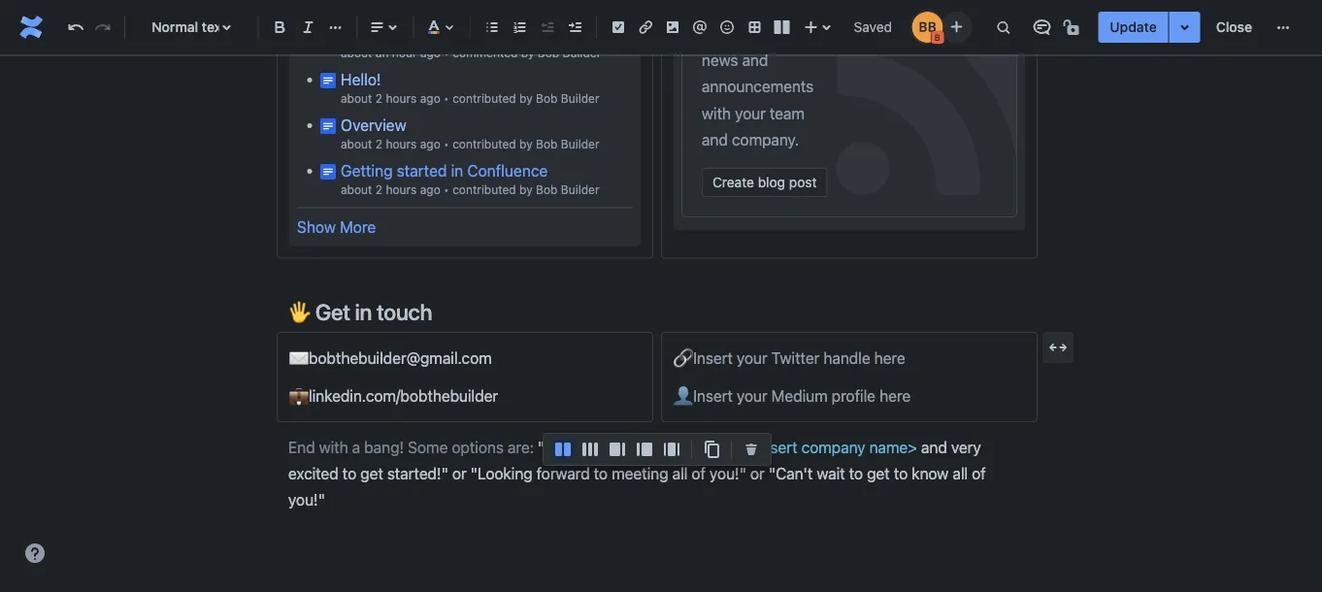 Task type: describe. For each thing, give the bounding box(es) containing it.
action item image
[[607, 16, 630, 39]]

normal text
[[152, 19, 227, 35]]

news
[[702, 51, 738, 69]]

two columns image
[[551, 438, 575, 461]]

2 all from the left
[[953, 464, 968, 483]]

0 vertical spatial you!"
[[710, 464, 746, 483]]

invite to edit image
[[945, 15, 968, 38]]

very
[[951, 438, 981, 456]]

✉️
[[289, 348, 305, 367]]

bob builder link for hello!
[[536, 92, 599, 105]]

• inside "hello! about 2 hours ago • contributed by bob builder"
[[444, 92, 449, 105]]

emoji image
[[716, 16, 739, 39]]

undo ⌘z image
[[64, 16, 87, 39]]

company.
[[732, 131, 799, 149]]

hour
[[392, 46, 417, 60]]

about inside "hello! about 2 hours ago • contributed by bob builder"
[[341, 92, 372, 105]]

1 or from the left
[[452, 464, 467, 483]]

bobthebuilder@gmail.com
[[309, 348, 492, 367]]

1 • from the top
[[444, 46, 449, 60]]

to inside create a blog post to share news and announcements with your team and company.
[[737, 24, 751, 43]]

excited
[[288, 464, 338, 483]]

overview about 2 hours ago • contributed by bob builder
[[341, 115, 599, 151]]

confluence
[[467, 161, 548, 179]]

three columns with sidebars image
[[660, 438, 683, 461]]

are:
[[508, 438, 534, 456]]

some
[[408, 438, 448, 456]]

help image
[[23, 542, 47, 565]]

left sidebar image
[[633, 438, 656, 461]]

about inside getting started in confluence about 2 hours ago • contributed by bob builder
[[341, 183, 372, 196]]

and very excited to get started!" or "looking forward to meeting all of you!" or "can't wait to get to know all of you!"
[[288, 438, 990, 509]]

by inside "hello! about 2 hours ago • contributed by bob builder"
[[519, 92, 533, 105]]

wait
[[817, 464, 845, 483]]

in for started
[[451, 161, 463, 179]]

table image
[[743, 16, 766, 39]]

hello! about 2 hours ago • contributed by bob builder
[[341, 70, 599, 105]]

<insert
[[748, 438, 797, 456]]

create blog post
[[712, 174, 817, 190]]

a inside create a blog post to share news and announcements with your team and company.
[[752, 0, 760, 16]]

to right wait
[[849, 464, 863, 483]]

show more
[[297, 217, 376, 236]]

builder inside "hello! about 2 hours ago • contributed by bob builder"
[[561, 92, 599, 105]]

post inside create a blog post to share news and announcements with your team and company.
[[702, 24, 733, 43]]

bullet list ⌘⇧8 image
[[480, 16, 504, 39]]

by inside overview about 2 hours ago • contributed by bob builder
[[519, 137, 533, 151]]

💼 linkedin.com/bobthebuilder
[[289, 387, 498, 405]]

getting
[[341, 161, 393, 179]]

👤
[[674, 387, 693, 405]]

to right excited
[[342, 464, 356, 483]]

adjust update settings image
[[1173, 16, 1197, 39]]

be
[[674, 438, 692, 456]]

show
[[297, 217, 336, 236]]

started!"
[[387, 464, 448, 483]]

know
[[912, 464, 949, 483]]

touch
[[377, 299, 432, 325]]

go wide image
[[1046, 336, 1070, 359]]

started
[[397, 161, 447, 179]]

2 get from the left
[[867, 464, 890, 483]]

indent tab image
[[563, 16, 586, 39]]

name>
[[869, 438, 917, 456]]

2 inside getting started in confluence about 2 hours ago • contributed by bob builder
[[375, 183, 382, 196]]

• inside getting started in confluence about 2 hours ago • contributed by bob builder
[[444, 183, 449, 196]]

announcements
[[702, 77, 813, 96]]

about an hour ago • commented by bob builder
[[341, 46, 601, 60]]

hours inside getting started in confluence about 2 hours ago • contributed by bob builder
[[386, 183, 417, 196]]

normal text button
[[133, 6, 250, 49]]

builder inside getting started in confluence about 2 hours ago • contributed by bob builder
[[561, 183, 599, 196]]

1 about from the top
[[341, 46, 372, 60]]

mention image
[[688, 16, 712, 39]]

to down name>
[[894, 464, 908, 483]]

share
[[755, 24, 793, 43]]

remove image
[[740, 438, 763, 461]]

0 horizontal spatial with
[[319, 438, 348, 456]]

post inside "button"
[[789, 174, 817, 190]]

create for create blog post
[[712, 174, 754, 190]]

to down "three columns" icon
[[594, 464, 608, 483]]

"can't
[[769, 464, 813, 483]]

comment icon image
[[1030, 16, 1053, 39]]

get
[[315, 299, 350, 325]]

hello!
[[341, 70, 381, 88]]

bob builder image
[[912, 12, 943, 43]]

2 for hello!
[[375, 92, 382, 105]]

0 vertical spatial and
[[742, 51, 768, 69]]

more image
[[1272, 16, 1295, 39]]

hello! link
[[341, 70, 381, 88]]

linkedin.com/bobthebuilder
[[309, 387, 498, 405]]

meeting
[[612, 464, 668, 483]]

1 ago from the top
[[420, 46, 441, 60]]

bob builder link for overview
[[536, 137, 599, 151]]

link image
[[634, 16, 657, 39]]

more formatting image
[[324, 16, 347, 39]]

by down numbered list ⌘⇧7 icon
[[521, 46, 534, 60]]

confluence image
[[16, 12, 47, 43]]

contributed for hello!
[[452, 92, 516, 105]]

with inside create a blog post to share news and announcements with your team and company.
[[702, 104, 731, 122]]

layouts image
[[770, 16, 793, 39]]



Task type: locate. For each thing, give the bounding box(es) containing it.
2 • from the top
[[444, 92, 449, 105]]

2 inside "hello! about 2 hours ago • contributed by bob builder"
[[375, 92, 382, 105]]

of down "copy" image
[[692, 464, 706, 483]]

• up overview about 2 hours ago • contributed by bob builder
[[444, 92, 449, 105]]

am
[[553, 438, 574, 456]]

text
[[202, 19, 227, 35]]

0 vertical spatial blog
[[764, 0, 795, 16]]

by up overview about 2 hours ago • contributed by bob builder
[[519, 92, 533, 105]]

so
[[578, 438, 594, 456]]

• up getting started in confluence link
[[444, 137, 449, 151]]

bob inside getting started in confluence about 2 hours ago • contributed by bob builder
[[536, 183, 558, 196]]

no restrictions image
[[1061, 16, 1085, 39]]

1 horizontal spatial post
[[789, 174, 817, 190]]

forward
[[536, 464, 590, 483]]

an
[[375, 46, 389, 60]]

hours up started
[[386, 137, 417, 151]]

find and replace image
[[991, 16, 1015, 39]]

0 vertical spatial with
[[702, 104, 731, 122]]

1 vertical spatial you!"
[[288, 491, 325, 509]]

contributed for overview
[[452, 137, 516, 151]]

at
[[731, 438, 744, 456]]

contributed down the confluence
[[452, 183, 516, 196]]

getting started in confluence about 2 hours ago • contributed by bob builder
[[341, 161, 599, 196]]

grateful
[[598, 438, 652, 456]]

close button
[[1204, 12, 1264, 43]]

•
[[444, 46, 449, 60], [444, 92, 449, 105], [444, 137, 449, 151], [444, 183, 449, 196]]

2 vertical spatial contributed
[[452, 183, 516, 196]]

create blog post button
[[702, 168, 827, 197]]

builder inside overview about 2 hours ago • contributed by bob builder
[[561, 137, 599, 151]]

1 contributed from the top
[[452, 92, 516, 105]]

0 vertical spatial create
[[702, 0, 748, 16]]

a left bang! at the bottom left of the page
[[352, 438, 360, 456]]

bob builder link for getting started in confluence
[[536, 183, 599, 196]]

🖐
[[288, 299, 310, 325]]

0 horizontal spatial or
[[452, 464, 467, 483]]

contributed up overview about 2 hours ago • contributed by bob builder
[[452, 92, 516, 105]]

about inside overview about 2 hours ago • contributed by bob builder
[[341, 137, 372, 151]]

2 hours from the top
[[386, 137, 417, 151]]

contributed inside overview about 2 hours ago • contributed by bob builder
[[452, 137, 516, 151]]

0 vertical spatial a
[[752, 0, 760, 16]]

in right get
[[355, 299, 372, 325]]

3 2 from the top
[[375, 183, 382, 196]]

about
[[341, 46, 372, 60], [341, 92, 372, 105], [341, 137, 372, 151], [341, 183, 372, 196]]

✉️ bobthebuilder@gmail.com
[[289, 348, 492, 367]]

commented
[[453, 46, 518, 60]]

Main content area, start typing to enter text. text field
[[277, 0, 1038, 514]]

1 horizontal spatial a
[[752, 0, 760, 16]]

your
[[735, 104, 766, 122]]

you!" down at
[[710, 464, 746, 483]]

1 horizontal spatial in
[[451, 161, 463, 179]]

0 horizontal spatial post
[[702, 24, 733, 43]]

builder
[[563, 46, 601, 60], [561, 92, 599, 105], [561, 137, 599, 151], [561, 183, 599, 196]]

1 horizontal spatial of
[[972, 464, 986, 483]]

editor toolbar toolbar
[[544, 434, 771, 486]]

1 vertical spatial create
[[712, 174, 754, 190]]

create inside create a blog post to share news and announcements with your team and company.
[[702, 0, 748, 16]]

you!"
[[710, 464, 746, 483], [288, 491, 325, 509]]

2 ago from the top
[[420, 92, 440, 105]]

1 vertical spatial a
[[352, 438, 360, 456]]

post up news
[[702, 24, 733, 43]]

to right "left sidebar" 'icon'
[[656, 438, 670, 456]]

1 vertical spatial hours
[[386, 137, 417, 151]]

more
[[340, 217, 376, 236]]

1 get from the left
[[360, 464, 383, 483]]

1 vertical spatial post
[[789, 174, 817, 190]]

and up know
[[921, 438, 947, 456]]

2 vertical spatial hours
[[386, 183, 417, 196]]

0 horizontal spatial you!"
[[288, 491, 325, 509]]

and inside and very excited to get started!" or "looking forward to meeting all of you!" or "can't wait to get to know all of you!"
[[921, 438, 947, 456]]

bob
[[538, 46, 559, 60], [536, 92, 558, 105], [536, 137, 558, 151], [536, 183, 558, 196]]

with right end
[[319, 438, 348, 456]]

confluence image
[[16, 12, 47, 43]]

1 of from the left
[[692, 464, 706, 483]]

1 horizontal spatial get
[[867, 464, 890, 483]]

1 vertical spatial in
[[355, 299, 372, 325]]

create up news
[[702, 0, 748, 16]]

create down company.
[[712, 174, 754, 190]]

post down company.
[[789, 174, 817, 190]]

editable content region
[[257, 0, 1074, 514]]

blog
[[764, 0, 795, 16], [758, 174, 785, 190]]

0 vertical spatial post
[[702, 24, 733, 43]]

contributed inside getting started in confluence about 2 hours ago • contributed by bob builder
[[452, 183, 516, 196]]

by down the confluence
[[519, 183, 533, 196]]

🔗
[[674, 348, 693, 367]]

blog inside "button"
[[758, 174, 785, 190]]

and left company.
[[702, 131, 728, 149]]

overview
[[341, 115, 406, 134]]

ago down started
[[420, 183, 440, 196]]

get down name>
[[867, 464, 890, 483]]

1 2 from the top
[[375, 92, 382, 105]]

"looking
[[471, 464, 533, 483]]

align left image
[[366, 16, 389, 39]]

create for create a blog post to share news and announcements with your team and company.
[[702, 0, 748, 16]]

blog down company.
[[758, 174, 785, 190]]

in right started
[[451, 161, 463, 179]]

saved
[[854, 19, 892, 35]]

numbered list ⌘⇧7 image
[[508, 16, 531, 39]]

2 down the getting
[[375, 183, 382, 196]]

outdent ⇧tab image
[[535, 16, 559, 39]]

contributed up the confluence
[[452, 137, 516, 151]]

contributed inside "hello! about 2 hours ago • contributed by bob builder"
[[452, 92, 516, 105]]

in inside getting started in confluence about 2 hours ago • contributed by bob builder
[[451, 161, 463, 179]]

create a blog post to share news and announcements with your team and company.
[[702, 0, 813, 149]]

hours inside "hello! about 2 hours ago • contributed by bob builder"
[[386, 92, 417, 105]]

0 vertical spatial contributed
[[452, 92, 516, 105]]

three columns image
[[579, 438, 602, 461]]

about down overview link
[[341, 137, 372, 151]]

update
[[1110, 19, 1157, 35]]

in
[[451, 161, 463, 179], [355, 299, 372, 325]]

1 hours from the top
[[386, 92, 417, 105]]

end with a bang! some options are: "i am so grateful to be here at <insert company name>
[[288, 438, 917, 456]]

or
[[452, 464, 467, 483], [750, 464, 765, 483]]

hours
[[386, 92, 417, 105], [386, 137, 417, 151], [386, 183, 417, 196]]

by up the confluence
[[519, 137, 533, 151]]

1 horizontal spatial with
[[702, 104, 731, 122]]

0 horizontal spatial of
[[692, 464, 706, 483]]

2 vertical spatial 2
[[375, 183, 382, 196]]

4 about from the top
[[341, 183, 372, 196]]

1 horizontal spatial or
[[750, 464, 765, 483]]

about down hello! link
[[341, 92, 372, 105]]

company
[[801, 438, 865, 456]]

• inside overview about 2 hours ago • contributed by bob builder
[[444, 137, 449, 151]]

hours up overview link
[[386, 92, 417, 105]]

3 contributed from the top
[[452, 183, 516, 196]]

2 horizontal spatial and
[[921, 438, 947, 456]]

team
[[770, 104, 805, 122]]

1 vertical spatial with
[[319, 438, 348, 456]]

bang!
[[364, 438, 404, 456]]

bold ⌘b image
[[269, 16, 292, 39]]

1 horizontal spatial all
[[953, 464, 968, 483]]

close
[[1216, 19, 1252, 35]]

and up announcements
[[742, 51, 768, 69]]

bob inside overview about 2 hours ago • contributed by bob builder
[[536, 137, 558, 151]]

2 inside overview about 2 hours ago • contributed by bob builder
[[375, 137, 382, 151]]

💼
[[289, 387, 305, 405]]

all
[[672, 464, 688, 483], [953, 464, 968, 483]]

3 ago from the top
[[420, 137, 440, 151]]

4 ago from the top
[[420, 183, 440, 196]]

and
[[742, 51, 768, 69], [702, 131, 728, 149], [921, 438, 947, 456]]

redo ⌘⇧z image
[[91, 16, 114, 39]]

update button
[[1098, 12, 1168, 43]]

or down options
[[452, 464, 467, 483]]

0 horizontal spatial get
[[360, 464, 383, 483]]

1 vertical spatial blog
[[758, 174, 785, 190]]

in for get
[[355, 299, 372, 325]]

2 for overview
[[375, 137, 382, 151]]

blog up share
[[764, 0, 795, 16]]

🖐 get in touch
[[288, 299, 432, 325]]

to left share
[[737, 24, 751, 43]]

get down bang! at the bottom left of the page
[[360, 464, 383, 483]]

contributed
[[452, 92, 516, 105], [452, 137, 516, 151], [452, 183, 516, 196]]

bob inside "hello! about 2 hours ago • contributed by bob builder"
[[536, 92, 558, 105]]

you!" down excited
[[288, 491, 325, 509]]

0 vertical spatial hours
[[386, 92, 417, 105]]

ago inside getting started in confluence about 2 hours ago • contributed by bob builder
[[420, 183, 440, 196]]

show more link
[[297, 217, 376, 236]]

add image, video, or file image
[[661, 16, 684, 39]]

here
[[696, 438, 727, 456]]

0 horizontal spatial and
[[702, 131, 728, 149]]

1 vertical spatial 2
[[375, 137, 382, 151]]

0 horizontal spatial all
[[672, 464, 688, 483]]

of
[[692, 464, 706, 483], [972, 464, 986, 483]]

0 horizontal spatial a
[[352, 438, 360, 456]]

ago inside overview about 2 hours ago • contributed by bob builder
[[420, 137, 440, 151]]

italic ⌘i image
[[296, 16, 320, 39]]

hours for overview
[[386, 137, 417, 151]]

all down three columns with sidebars 'icon'
[[672, 464, 688, 483]]

0 vertical spatial in
[[451, 161, 463, 179]]

by
[[521, 46, 534, 60], [519, 92, 533, 105], [519, 137, 533, 151], [519, 183, 533, 196]]

about down the getting
[[341, 183, 372, 196]]

a up share
[[752, 0, 760, 16]]

3 about from the top
[[341, 137, 372, 151]]

1 vertical spatial contributed
[[452, 137, 516, 151]]

"i
[[538, 438, 549, 456]]

with
[[702, 104, 731, 122], [319, 438, 348, 456]]

options
[[452, 438, 504, 456]]

1 all from the left
[[672, 464, 688, 483]]

copy image
[[700, 438, 723, 461]]

ago inside "hello! about 2 hours ago • contributed by bob builder"
[[420, 92, 440, 105]]

2 about from the top
[[341, 92, 372, 105]]

or down the remove 'image'
[[750, 464, 765, 483]]

to
[[737, 24, 751, 43], [656, 438, 670, 456], [342, 464, 356, 483], [594, 464, 608, 483], [849, 464, 863, 483], [894, 464, 908, 483]]

• left commented
[[444, 46, 449, 60]]

2 of from the left
[[972, 464, 986, 483]]

post
[[702, 24, 733, 43], [789, 174, 817, 190]]

normal
[[152, 19, 198, 35]]

bob builder link
[[538, 46, 601, 60], [536, 92, 599, 105], [536, 137, 599, 151], [536, 183, 599, 196]]

2 2 from the top
[[375, 137, 382, 151]]

ago up overview about 2 hours ago • contributed by bob builder
[[420, 92, 440, 105]]

2 down overview link
[[375, 137, 382, 151]]

2 contributed from the top
[[452, 137, 516, 151]]

overview link
[[341, 115, 406, 134]]

hours for hello!
[[386, 92, 417, 105]]

create
[[702, 0, 748, 16], [712, 174, 754, 190]]

ago
[[420, 46, 441, 60], [420, 92, 440, 105], [420, 137, 440, 151], [420, 183, 440, 196]]

about left an
[[341, 46, 372, 60]]

1 horizontal spatial and
[[742, 51, 768, 69]]

4 • from the top
[[444, 183, 449, 196]]

0 vertical spatial 2
[[375, 92, 382, 105]]

of down very
[[972, 464, 986, 483]]

1 horizontal spatial you!"
[[710, 464, 746, 483]]

1 vertical spatial and
[[702, 131, 728, 149]]

ago right hour
[[420, 46, 441, 60]]

3 hours from the top
[[386, 183, 417, 196]]

2 down hello! link
[[375, 92, 382, 105]]

right sidebar image
[[606, 438, 629, 461]]

create inside "button"
[[712, 174, 754, 190]]

2
[[375, 92, 382, 105], [375, 137, 382, 151], [375, 183, 382, 196]]

• down getting started in confluence link
[[444, 183, 449, 196]]

getting started in confluence link
[[341, 161, 548, 179]]

hours down started
[[386, 183, 417, 196]]

end
[[288, 438, 315, 456]]

2 vertical spatial and
[[921, 438, 947, 456]]

ago up started
[[420, 137, 440, 151]]

2 or from the left
[[750, 464, 765, 483]]

by inside getting started in confluence about 2 hours ago • contributed by bob builder
[[519, 183, 533, 196]]

a
[[752, 0, 760, 16], [352, 438, 360, 456]]

with left your
[[702, 104, 731, 122]]

0 horizontal spatial in
[[355, 299, 372, 325]]

all down very
[[953, 464, 968, 483]]

hours inside overview about 2 hours ago • contributed by bob builder
[[386, 137, 417, 151]]

get
[[360, 464, 383, 483], [867, 464, 890, 483]]

blog inside create a blog post to share news and announcements with your team and company.
[[764, 0, 795, 16]]

3 • from the top
[[444, 137, 449, 151]]



Task type: vqa. For each thing, say whether or not it's contained in the screenshot.
about within the Overview about 2 hours ago • contributed by Bob Builder
yes



